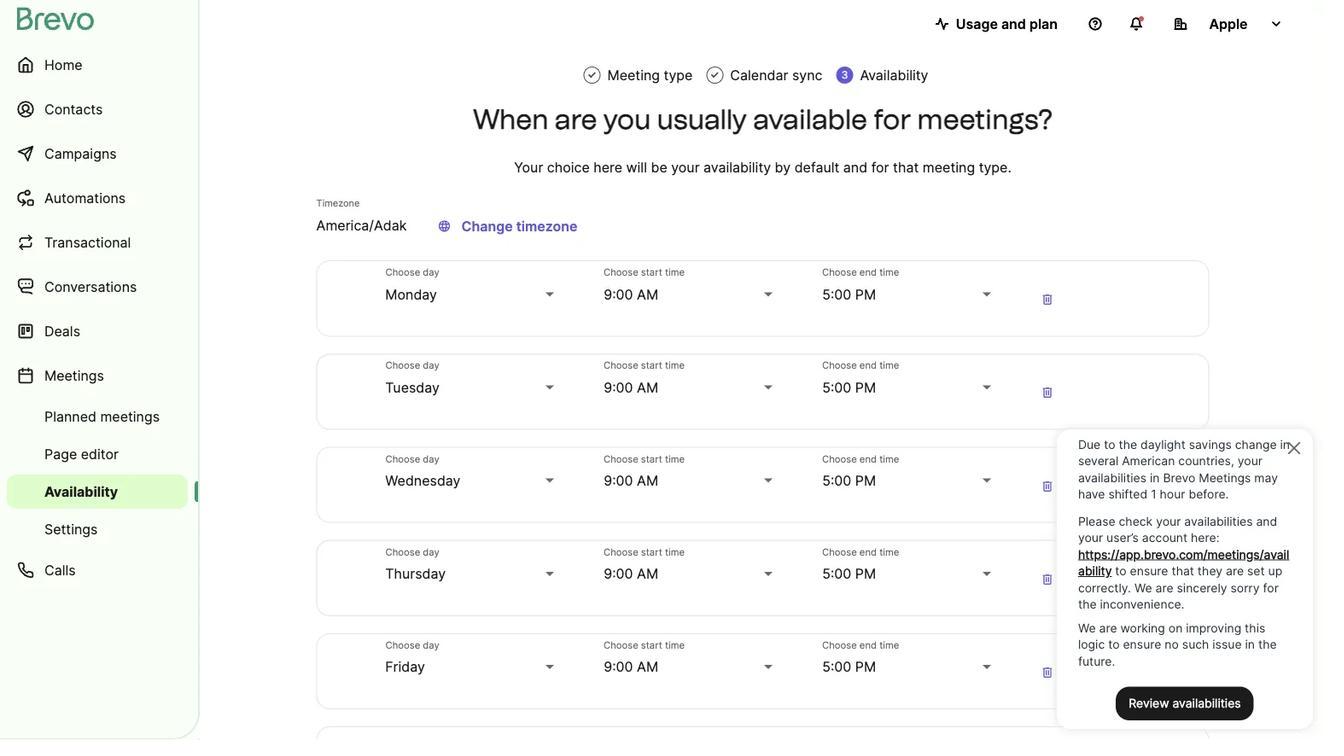 Task type: describe. For each thing, give the bounding box(es) containing it.
sync
[[792, 67, 823, 83]]

0 vertical spatial for
[[874, 103, 911, 136]]

monday
[[385, 286, 437, 303]]

am for thursday
[[637, 566, 659, 582]]

left image
[[434, 216, 455, 237]]

your
[[514, 159, 543, 175]]

pm for wednesday
[[856, 472, 876, 489]]

am for tuesday
[[637, 379, 659, 396]]

delete button for wednesday
[[1031, 468, 1065, 502]]

usually
[[657, 103, 747, 136]]

5:00 for monday
[[823, 286, 852, 303]]

Thursday field
[[385, 564, 558, 584]]

america/adak
[[316, 217, 407, 234]]

9:00 am field for friday
[[604, 657, 776, 678]]

editor
[[81, 446, 119, 462]]

3
[[842, 69, 848, 81]]

contacts
[[44, 101, 103, 117]]

9:00 for wednesday
[[604, 472, 633, 489]]

default
[[795, 159, 840, 175]]

usage and plan button
[[922, 7, 1072, 41]]

type
[[664, 67, 693, 83]]

settings link
[[7, 512, 188, 547]]

delete for thursday
[[1041, 571, 1055, 587]]

pm for tuesday
[[856, 379, 876, 396]]

9:00 for monday
[[604, 286, 633, 303]]

1 vertical spatial for
[[872, 159, 889, 175]]

delete button for thursday
[[1031, 561, 1065, 595]]

be
[[651, 159, 668, 175]]

no color image
[[587, 69, 597, 81]]

Wednesday field
[[385, 471, 558, 491]]

transactional
[[44, 234, 131, 251]]

timezone
[[516, 218, 578, 235]]

thursday
[[385, 566, 446, 582]]

page editor
[[44, 446, 119, 462]]

available
[[753, 103, 868, 136]]

remove range image for tuesday
[[1038, 383, 1058, 403]]

check for calendar
[[710, 69, 720, 81]]

9:00 am field for tuesday
[[604, 377, 776, 398]]

when are you usually available for meetings?
[[473, 103, 1053, 136]]

delete for monday
[[1041, 292, 1055, 308]]

contacts link
[[7, 89, 188, 130]]

availability link
[[7, 475, 188, 509]]

remove range image for wednesday
[[1038, 476, 1058, 496]]

transactional link
[[7, 222, 188, 263]]

9:00 am field for thursday
[[604, 564, 776, 584]]

am for monday
[[637, 286, 659, 303]]

1 horizontal spatial availability
[[860, 67, 929, 83]]

calendar
[[730, 67, 789, 83]]

1 vertical spatial availability
[[44, 483, 118, 500]]

9:00 am for tuesday
[[604, 379, 659, 396]]

your
[[671, 159, 700, 175]]

meeting
[[923, 159, 975, 175]]

5:00 pm for tuesday
[[823, 379, 876, 396]]

5:00 pm for friday
[[823, 659, 876, 676]]

will
[[626, 159, 647, 175]]

deals
[[44, 323, 80, 339]]

5:00 pm field for wednesday
[[823, 471, 995, 491]]

9:00 for tuesday
[[604, 379, 633, 396]]

friday
[[385, 659, 425, 676]]

5:00 for wednesday
[[823, 472, 852, 489]]

check for meeting
[[587, 69, 597, 81]]

5:00 pm field for thursday
[[823, 564, 995, 584]]

9:00 am for thursday
[[604, 566, 659, 582]]

when
[[473, 103, 549, 136]]

your choice here will be your availability by default and for that meeting type.
[[514, 159, 1012, 175]]

5:00 pm for wednesday
[[823, 472, 876, 489]]

meeting type
[[608, 67, 693, 83]]

deals link
[[7, 311, 188, 352]]

5:00 pm field for tuesday
[[823, 377, 995, 398]]

Tuesday field
[[385, 377, 558, 398]]

home
[[44, 56, 83, 73]]



Task type: locate. For each thing, give the bounding box(es) containing it.
2 9:00 from the top
[[604, 379, 633, 396]]

5:00 pm field for friday
[[823, 657, 995, 678]]

4 9:00 am field from the top
[[604, 564, 776, 584]]

settings
[[44, 521, 98, 538]]

delete
[[1041, 292, 1055, 308], [1041, 385, 1055, 401], [1041, 478, 1055, 494], [1041, 571, 1055, 587], [1041, 665, 1055, 681]]

1 horizontal spatial check
[[710, 69, 720, 81]]

0 horizontal spatial availability
[[44, 483, 118, 500]]

4 5:00 pm field from the top
[[823, 564, 995, 584]]

5 5:00 pm from the top
[[823, 659, 876, 676]]

5 9:00 am from the top
[[604, 659, 659, 676]]

5 am from the top
[[637, 659, 659, 676]]

1 remove range image from the top
[[1038, 383, 1058, 403]]

5:00 pm field for monday
[[823, 284, 995, 305]]

remove range image for monday
[[1038, 289, 1058, 310]]

3 9:00 am field from the top
[[604, 471, 776, 491]]

meetings link
[[7, 355, 188, 396]]

2 remove range image from the top
[[1038, 476, 1058, 496]]

2 5:00 pm field from the top
[[823, 377, 995, 398]]

5:00 for thursday
[[823, 566, 852, 582]]

5 pm from the top
[[856, 659, 876, 676]]

change timezone
[[462, 218, 578, 235]]

pm for friday
[[856, 659, 876, 676]]

2 remove range image from the top
[[1038, 569, 1058, 590]]

delete button for tuesday
[[1031, 375, 1065, 409]]

for up the that
[[874, 103, 911, 136]]

5 delete button from the top
[[1031, 655, 1065, 689]]

1 check from the left
[[587, 69, 597, 81]]

5:00 for friday
[[823, 659, 852, 676]]

5:00 pm
[[823, 286, 876, 303], [823, 379, 876, 396], [823, 472, 876, 489], [823, 566, 876, 582], [823, 659, 876, 676]]

1 5:00 from the top
[[823, 286, 852, 303]]

automations
[[44, 190, 126, 206]]

usage
[[956, 15, 998, 32]]

1 vertical spatial remove range image
[[1038, 569, 1058, 590]]

timezone
[[316, 198, 360, 209]]

1 9:00 from the top
[[604, 286, 633, 303]]

and
[[1002, 15, 1026, 32], [844, 159, 868, 175]]

delete button for monday
[[1031, 282, 1065, 316]]

1 remove range image from the top
[[1038, 289, 1058, 310]]

remove range image for friday
[[1038, 662, 1058, 683]]

automations link
[[7, 178, 188, 219]]

4 9:00 am from the top
[[604, 566, 659, 582]]

check
[[587, 69, 597, 81], [710, 69, 720, 81]]

0 vertical spatial and
[[1002, 15, 1026, 32]]

1 horizontal spatial and
[[1002, 15, 1026, 32]]

1 9:00 am from the top
[[604, 286, 659, 303]]

availability right 3
[[860, 67, 929, 83]]

4 5:00 pm from the top
[[823, 566, 876, 582]]

4 5:00 from the top
[[823, 566, 852, 582]]

9:00 AM field
[[604, 284, 776, 305], [604, 377, 776, 398], [604, 471, 776, 491], [604, 564, 776, 584], [604, 657, 776, 678]]

choice
[[547, 159, 590, 175]]

5 9:00 am field from the top
[[604, 657, 776, 678]]

2 9:00 am field from the top
[[604, 377, 776, 398]]

9:00 am for friday
[[604, 659, 659, 676]]

wednesday
[[385, 472, 461, 489]]

1 pm from the top
[[856, 286, 876, 303]]

2 delete from the top
[[1041, 385, 1055, 401]]

3 remove range image from the top
[[1038, 662, 1058, 683]]

9:00 am for wednesday
[[604, 472, 659, 489]]

planned meetings link
[[7, 400, 188, 434]]

type.
[[979, 159, 1012, 175]]

campaigns
[[44, 145, 117, 162]]

change
[[462, 218, 513, 235]]

0 horizontal spatial and
[[844, 159, 868, 175]]

2 5:00 pm from the top
[[823, 379, 876, 396]]

and left plan
[[1002, 15, 1026, 32]]

4 am from the top
[[637, 566, 659, 582]]

2 pm from the top
[[856, 379, 876, 396]]

5 5:00 pm field from the top
[[823, 657, 995, 678]]

that
[[893, 159, 919, 175]]

apple
[[1210, 15, 1248, 32]]

language
[[438, 218, 451, 235]]

0 horizontal spatial check
[[587, 69, 597, 81]]

0 vertical spatial remove range image
[[1038, 383, 1058, 403]]

3 am from the top
[[637, 472, 659, 489]]

remove range image
[[1038, 383, 1058, 403], [1038, 476, 1058, 496], [1038, 662, 1058, 683]]

1 5:00 pm field from the top
[[823, 284, 995, 305]]

conversations link
[[7, 266, 188, 307]]

meeting
[[608, 67, 660, 83]]

here
[[594, 159, 623, 175]]

5:00 PM field
[[823, 284, 995, 305], [823, 377, 995, 398], [823, 471, 995, 491], [823, 564, 995, 584], [823, 657, 995, 678]]

campaigns link
[[7, 133, 188, 174]]

delete button for friday
[[1031, 655, 1065, 689]]

conversations
[[44, 278, 137, 295]]

planned meetings
[[44, 408, 160, 425]]

for
[[874, 103, 911, 136], [872, 159, 889, 175]]

1 vertical spatial remove range image
[[1038, 476, 1058, 496]]

5:00 pm for thursday
[[823, 566, 876, 582]]

3 9:00 from the top
[[604, 472, 633, 489]]

9:00
[[604, 286, 633, 303], [604, 379, 633, 396], [604, 472, 633, 489], [604, 566, 633, 582], [604, 659, 633, 676]]

4 pm from the top
[[856, 566, 876, 582]]

Friday field
[[385, 657, 558, 678]]

meetings
[[44, 367, 104, 384]]

5 delete from the top
[[1041, 665, 1055, 681]]

5:00 pm for monday
[[823, 286, 876, 303]]

no color image
[[710, 69, 720, 81]]

planned
[[44, 408, 96, 425]]

2 5:00 from the top
[[823, 379, 852, 396]]

usage and plan
[[956, 15, 1058, 32]]

3 5:00 pm field from the top
[[823, 471, 995, 491]]

page
[[44, 446, 77, 462]]

9:00 am field for monday
[[604, 284, 776, 305]]

1 vertical spatial and
[[844, 159, 868, 175]]

1 am from the top
[[637, 286, 659, 303]]

by
[[775, 159, 791, 175]]

2 am from the top
[[637, 379, 659, 396]]

delete button
[[1031, 282, 1065, 316], [1031, 375, 1065, 409], [1031, 468, 1065, 502], [1031, 561, 1065, 595], [1031, 655, 1065, 689]]

9:00 am
[[604, 286, 659, 303], [604, 379, 659, 396], [604, 472, 659, 489], [604, 566, 659, 582], [604, 659, 659, 676]]

remove range image
[[1038, 289, 1058, 310], [1038, 569, 1058, 590]]

2 check from the left
[[710, 69, 720, 81]]

tuesday
[[385, 379, 440, 396]]

and right the default
[[844, 159, 868, 175]]

am
[[637, 286, 659, 303], [637, 379, 659, 396], [637, 472, 659, 489], [637, 566, 659, 582], [637, 659, 659, 676]]

remove range image for thursday
[[1038, 569, 1058, 590]]

5:00
[[823, 286, 852, 303], [823, 379, 852, 396], [823, 472, 852, 489], [823, 566, 852, 582], [823, 659, 852, 676]]

are
[[555, 103, 597, 136]]

plan
[[1030, 15, 1058, 32]]

4 9:00 from the top
[[604, 566, 633, 582]]

3 pm from the top
[[856, 472, 876, 489]]

availability
[[704, 159, 771, 175]]

2 vertical spatial remove range image
[[1038, 662, 1058, 683]]

calls link
[[7, 550, 188, 591]]

am for wednesday
[[637, 472, 659, 489]]

9:00 for friday
[[604, 659, 633, 676]]

delete for tuesday
[[1041, 385, 1055, 401]]

9:00 am for monday
[[604, 286, 659, 303]]

for left the that
[[872, 159, 889, 175]]

3 delete button from the top
[[1031, 468, 1065, 502]]

Monday field
[[385, 284, 558, 305]]

0 vertical spatial remove range image
[[1038, 289, 1058, 310]]

9:00 am field for wednesday
[[604, 471, 776, 491]]

0 vertical spatial availability
[[860, 67, 929, 83]]

9:00 for thursday
[[604, 566, 633, 582]]

you
[[604, 103, 651, 136]]

pm
[[856, 286, 876, 303], [856, 379, 876, 396], [856, 472, 876, 489], [856, 566, 876, 582], [856, 659, 876, 676]]

pm for monday
[[856, 286, 876, 303]]

availability down the page editor
[[44, 483, 118, 500]]

home link
[[7, 44, 188, 85]]

1 delete from the top
[[1041, 292, 1055, 308]]

1 9:00 am field from the top
[[604, 284, 776, 305]]

3 delete from the top
[[1041, 478, 1055, 494]]

calls
[[44, 562, 76, 579]]

4 delete from the top
[[1041, 571, 1055, 587]]

delete for wednesday
[[1041, 478, 1055, 494]]

5 9:00 from the top
[[604, 659, 633, 676]]

5:00 for tuesday
[[823, 379, 852, 396]]

1 delete button from the top
[[1031, 282, 1065, 316]]

3 9:00 am from the top
[[604, 472, 659, 489]]

5 5:00 from the top
[[823, 659, 852, 676]]

check right type
[[710, 69, 720, 81]]

2 delete button from the top
[[1031, 375, 1065, 409]]

apple button
[[1161, 7, 1297, 41]]

availability
[[860, 67, 929, 83], [44, 483, 118, 500]]

meetings?
[[918, 103, 1053, 136]]

pm for thursday
[[856, 566, 876, 582]]

2 9:00 am from the top
[[604, 379, 659, 396]]

am for friday
[[637, 659, 659, 676]]

calendar sync
[[730, 67, 823, 83]]

1 5:00 pm from the top
[[823, 286, 876, 303]]

and inside button
[[1002, 15, 1026, 32]]

meetings
[[100, 408, 160, 425]]

check left the meeting
[[587, 69, 597, 81]]

delete for friday
[[1041, 665, 1055, 681]]

4 delete button from the top
[[1031, 561, 1065, 595]]

page editor link
[[7, 437, 188, 471]]

3 5:00 from the top
[[823, 472, 852, 489]]

3 5:00 pm from the top
[[823, 472, 876, 489]]



Task type: vqa. For each thing, say whether or not it's contained in the screenshot.
quantity.
no



